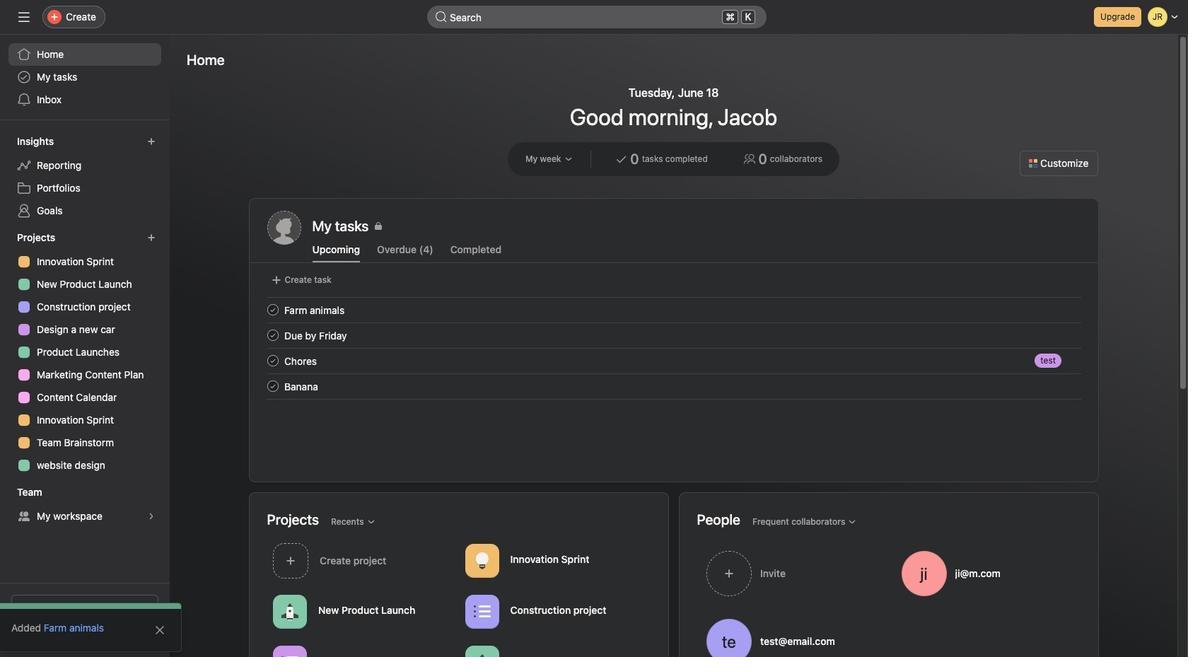 Task type: describe. For each thing, give the bounding box(es) containing it.
see details, my workspace image
[[147, 512, 156, 521]]

add profile photo image
[[267, 211, 301, 245]]

close image
[[154, 625, 166, 636]]

new insights image
[[147, 137, 156, 146]]

Mark complete checkbox
[[264, 378, 281, 395]]

teams element
[[0, 480, 170, 531]]

hide sidebar image
[[18, 11, 30, 23]]

4 list item from the top
[[250, 374, 1099, 399]]

list image
[[281, 654, 298, 657]]

isinverse image
[[436, 11, 447, 23]]

1 list item from the top
[[250, 297, 1099, 323]]

list image
[[473, 603, 490, 620]]



Task type: locate. For each thing, give the bounding box(es) containing it.
light_bulb image
[[473, 552, 490, 569]]

2 mark complete image from the top
[[264, 327, 281, 344]]

0 vertical spatial mark complete image
[[264, 301, 281, 318]]

list item
[[250, 297, 1099, 323], [250, 323, 1099, 348], [250, 348, 1099, 374], [250, 374, 1099, 399]]

2 mark complete image from the top
[[264, 378, 281, 395]]

Mark complete checkbox
[[264, 301, 281, 318], [264, 327, 281, 344], [264, 352, 281, 369]]

3 mark complete checkbox from the top
[[264, 352, 281, 369]]

1 vertical spatial mark complete image
[[264, 378, 281, 395]]

new project or portfolio image
[[147, 234, 156, 242]]

1 vertical spatial mark complete image
[[264, 327, 281, 344]]

mark complete image for 3rd list item
[[264, 352, 281, 369]]

2 list item from the top
[[250, 323, 1099, 348]]

rocket image
[[281, 603, 298, 620]]

0 vertical spatial mark complete checkbox
[[264, 301, 281, 318]]

mark complete checkbox for 3rd list item
[[264, 352, 281, 369]]

mark complete checkbox for 2nd list item from the top
[[264, 327, 281, 344]]

Search tasks, projects, and more text field
[[427, 6, 767, 28]]

insights element
[[0, 129, 170, 225]]

3 list item from the top
[[250, 348, 1099, 374]]

1 vertical spatial mark complete checkbox
[[264, 327, 281, 344]]

global element
[[0, 35, 170, 120]]

1 mark complete image from the top
[[264, 301, 281, 318]]

mark complete checkbox for 4th list item from the bottom of the page
[[264, 301, 281, 318]]

mark complete image
[[264, 301, 281, 318], [264, 327, 281, 344]]

projects element
[[0, 225, 170, 480]]

0 vertical spatial mark complete image
[[264, 352, 281, 369]]

1 mark complete image from the top
[[264, 352, 281, 369]]

2 vertical spatial mark complete checkbox
[[264, 352, 281, 369]]

2 mark complete checkbox from the top
[[264, 327, 281, 344]]

1 mark complete checkbox from the top
[[264, 301, 281, 318]]

mark complete image for 1st list item from the bottom of the page
[[264, 378, 281, 395]]

rocket image
[[473, 654, 490, 657]]

None field
[[427, 6, 767, 28]]

mark complete image
[[264, 352, 281, 369], [264, 378, 281, 395]]



Task type: vqa. For each thing, say whether or not it's contained in the screenshot.
top Mark complete icon
yes



